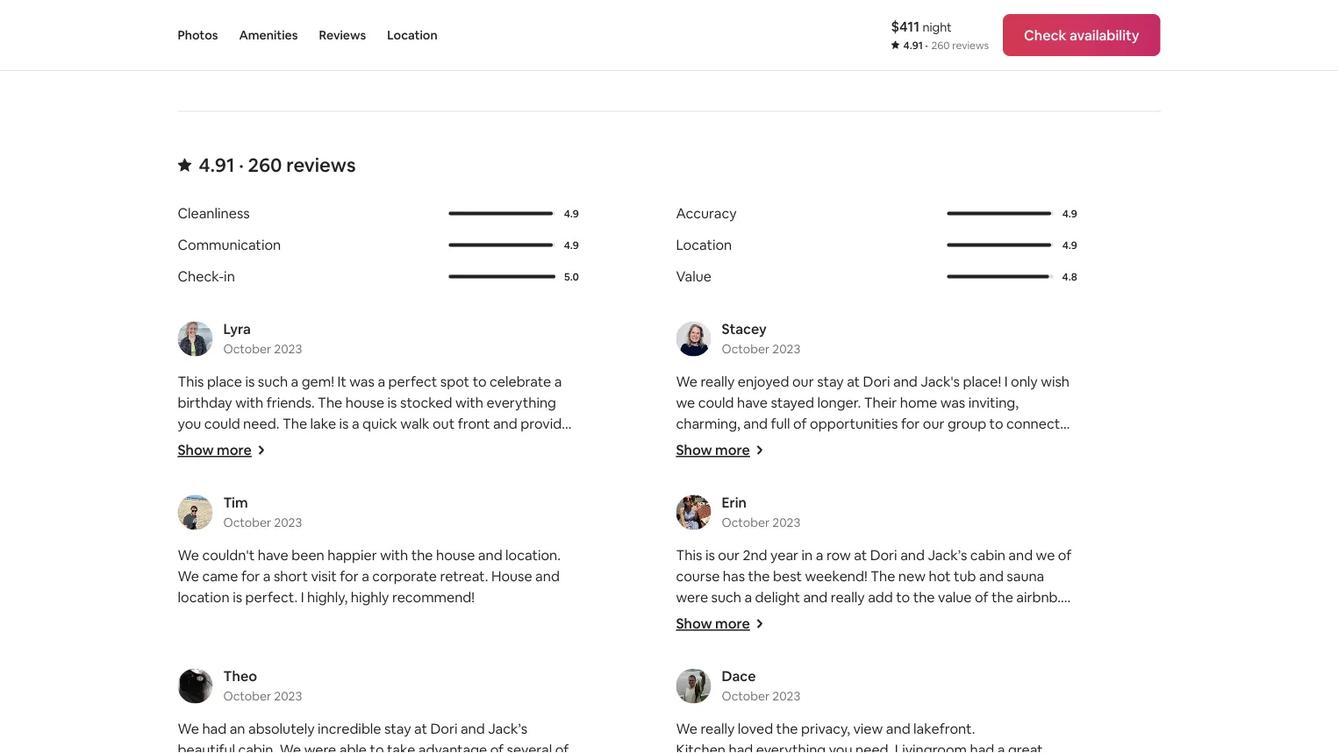 Task type: vqa. For each thing, say whether or not it's contained in the screenshot.
your inside the Can you describe your issue in a few sentences? This will help our team understand what's going on.
no



Task type: describe. For each thing, give the bounding box(es) containing it.
and up do,
[[676, 436, 700, 454]]

able
[[339, 741, 367, 754]]

came
[[202, 568, 238, 586]]

tradition!
[[914, 715, 973, 733]]

show more button for course
[[676, 615, 764, 633]]

couldn't
[[202, 546, 255, 564]]

creating
[[676, 478, 730, 496]]

everything
[[487, 394, 556, 412]]

the up my
[[913, 589, 935, 607]]

show more for stayed
[[676, 441, 750, 459]]

show for this place is such a gem! it was a perfect spot to celebrate a birthday with friends. the house is stocked with everything you could need. the lake is a quick walk out front and provides a beautiful view!
[[178, 441, 214, 459]]

we down absolutely at left
[[280, 741, 301, 754]]

beautiful inside we had an absolutely incredible stay at dori and jack's beautiful cabin. we were able to take advantage of several o
[[178, 741, 235, 754]]

gem!
[[302, 373, 334, 391]]

the down the 2nd
[[748, 568, 770, 586]]

ample
[[935, 652, 975, 670]]

you,
[[894, 457, 921, 475]]

hot
[[929, 568, 951, 586]]

others!
[[989, 478, 1034, 496]]

course
[[676, 568, 720, 586]]

the left "privacy,"
[[776, 720, 798, 738]]

check availability
[[1024, 26, 1139, 44]]

is right lake
[[339, 415, 349, 433]]

at inside we really enjoyed our stay at dori and jack's place! i only wish we could have stayed longer. their home was inviting, charming, and full of opportunities for our group to connect and play. outside was a nature retreat with so many fun things to do, see, and experience. thank you, dori and jack, for creating this wonderful home and sharing it with others!
[[847, 373, 860, 391]]

we down whatever
[[676, 720, 697, 738]]

jack's inside this is our 2nd year in a row at dori and jack's cabin and we of course has the best weekend! the new hot tub and sauna were such a delight and really add to the value of the airbnb. there is so much to do at their cabin— my family especially loved playing with the crossfit tire (friendly competitions!) and putting together a bon fire with the ample supply of wood dori and jack shared with us. the kitchen is fully stocked for whatever meal you want to serve and plenty of space for a big family! we hope to continue our new tradition!
[[928, 546, 967, 564]]

recommend!
[[392, 589, 475, 607]]

with inside we couldn't have been happier with the house and location. we came for a short visit for a corporate retreat.  house and location is perfect.  i highly, highly recommend!
[[380, 546, 408, 564]]

and up sauna
[[1008, 546, 1033, 564]]

take
[[387, 741, 415, 754]]

1 horizontal spatial loved
[[738, 720, 773, 738]]

a left the row
[[816, 546, 823, 564]]

with up front
[[455, 394, 483, 412]]

a up "highly"
[[362, 568, 369, 586]]

is left fully
[[939, 673, 948, 691]]

big
[[1053, 694, 1074, 712]]

with up together
[[764, 631, 792, 649]]

and down outside
[[745, 457, 770, 475]]

is up 'course'
[[705, 546, 715, 564]]

photos
[[178, 27, 218, 43]]

for down fun
[[1018, 457, 1037, 475]]

october for lyra
[[223, 341, 271, 357]]

to right hope
[[782, 715, 796, 733]]

of inside we had an absolutely incredible stay at dori and jack's beautiful cabin. we were able to take advantage of several o
[[490, 741, 504, 754]]

view
[[853, 720, 883, 738]]

lake
[[310, 415, 336, 433]]

4.8
[[1062, 270, 1077, 283]]

a down has
[[744, 589, 752, 607]]

things
[[1033, 436, 1074, 454]]

and down kitchen
[[891, 694, 916, 712]]

together
[[754, 652, 812, 670]]

i inside we really enjoyed our stay at dori and jack's place! i only wish we could have stayed longer. their home was inviting, charming, and full of opportunities for our group to connect and play. outside was a nature retreat with so many fun things to do, see, and experience. thank you, dori and jack, for creating this wonderful home and sharing it with others!
[[1004, 373, 1008, 391]]

you inside this place is such a gem! it was a perfect spot to celebrate a birthday with friends. the house is stocked with everything you could need. the lake is a quick walk out front and provides a beautiful view!
[[178, 415, 201, 433]]

and inside this place is such a gem! it was a perfect spot to celebrate a birthday with friends. the house is stocked with everything you could need. the lake is a quick walk out front and provides a beautiful view!
[[493, 415, 517, 433]]

thank
[[851, 457, 891, 475]]

0 vertical spatial this
[[1002, 50, 1023, 66]]

$411
[[891, 17, 920, 35]]

a left bon
[[815, 652, 823, 670]]

more for course
[[715, 615, 750, 633]]

is inside we couldn't have been happier with the house and location. we came for a short visit for a corporate retreat.  house and location is perfect.  i highly, highly recommend!
[[233, 589, 242, 607]]

happier
[[328, 546, 377, 564]]

tub
[[954, 568, 976, 586]]

to up cabin—
[[896, 589, 910, 607]]

1 vertical spatial 4.91
[[199, 153, 235, 178]]

their
[[840, 610, 870, 628]]

stay inside we had an absolutely incredible stay at dori and jack's beautiful cabin. we were able to take advantage of several o
[[384, 720, 411, 738]]

shared
[[761, 673, 805, 691]]

5.0
[[564, 270, 579, 283]]

we really enjoyed our stay at dori and jack's place! i only wish we could have stayed longer. their home was inviting, charming, and full of opportunities for our group to connect and play. outside was a nature retreat with so many fun things to do, see, and experience. thank you, dori and jack, for creating this wonderful home and sharing it with others!
[[676, 373, 1074, 496]]

you inside this is our 2nd year in a row at dori and jack's cabin and we of course has the best weekend! the new hot tub and sauna were such a delight and really add to the value of the airbnb. there is so much to do at their cabin— my family especially loved playing with the crossfit tire (friendly competitions!) and putting together a bon fire with the ample supply of wood dori and jack shared with us. the kitchen is fully stocked for whatever meal you want to serve and plenty of space for a big family! we hope to continue our new tradition!
[[774, 694, 798, 712]]

space
[[979, 694, 1018, 712]]

1 horizontal spatial reviews
[[952, 39, 989, 52]]

2023 for theo
[[274, 688, 302, 704]]

and up whatever
[[705, 673, 729, 691]]

location
[[178, 589, 230, 607]]

the up lake
[[318, 394, 342, 412]]

friends.
[[266, 394, 315, 412]]

nature
[[828, 436, 871, 454]]

cleanliness
[[178, 204, 250, 222]]

at right the row
[[854, 546, 867, 564]]

check
[[1024, 26, 1067, 44]]

jack,
[[981, 457, 1015, 475]]

and up outside
[[743, 415, 768, 433]]

erin october 2023
[[722, 494, 800, 530]]

the down the friends.
[[282, 415, 307, 433]]

experience.
[[773, 457, 848, 475]]

lakefront.
[[913, 720, 975, 738]]

4.9 for location
[[1062, 238, 1077, 252]]

putting
[[703, 652, 751, 670]]

crossfit
[[820, 631, 873, 649]]

and up the it
[[954, 457, 978, 475]]

such inside this place is such a gem! it was a perfect spot to celebrate a birthday with friends. the house is stocked with everything you could need. the lake is a quick walk out front and provides a beautiful view!
[[258, 373, 288, 391]]

a left the perfect
[[378, 373, 385, 391]]

a down the birthday
[[178, 436, 185, 454]]

october for stacey
[[722, 341, 770, 357]]

do
[[804, 610, 821, 628]]

a right celebrate
[[554, 373, 562, 391]]

house inside we couldn't have been happier with the house and location. we came for a short visit for a corporate retreat.  house and location is perfect.  i highly, highly recommend!
[[436, 546, 475, 564]]

1 horizontal spatial home
[[900, 394, 937, 412]]

highly,
[[307, 589, 348, 607]]

to left 'do'
[[787, 610, 801, 628]]

weekend!
[[805, 568, 867, 586]]

our up has
[[718, 546, 740, 564]]

incredible
[[318, 720, 381, 738]]

availability
[[1070, 26, 1139, 44]]

our down 'serve'
[[859, 715, 881, 733]]

2nd
[[743, 546, 767, 564]]

an
[[230, 720, 245, 738]]

for up perfect.
[[241, 568, 260, 586]]

absolutely
[[248, 720, 315, 738]]

so inside we really enjoyed our stay at dori and jack's place! i only wish we could have stayed longer. their home was inviting, charming, and full of opportunities for our group to connect and play. outside was a nature retreat with so many fun things to do, see, and experience. thank you, dori and jack, for creating this wonderful home and sharing it with others!
[[953, 436, 968, 454]]

with up need.
[[235, 394, 263, 412]]

visit
[[311, 568, 337, 586]]

dori up the their
[[863, 373, 890, 391]]

with up want
[[808, 673, 836, 691]]

we inside we really enjoyed our stay at dori and jack's place! i only wish we could have stayed longer. their home was inviting, charming, and full of opportunities for our group to connect and play. outside was a nature retreat with so many fun things to do, see, and experience. thank you, dori and jack, for creating this wonderful home and sharing it with others!
[[676, 373, 697, 391]]

show more button for friends.
[[178, 441, 266, 459]]

to inside this place is such a gem! it was a perfect spot to celebrate a birthday with friends. the house is stocked with everything you could need. the lake is a quick walk out front and provides a beautiful view!
[[473, 373, 487, 391]]

this is our 2nd year in a row at dori and jack's cabin and we of course has the best weekend! the new hot tub and sauna were such a delight and really add to the value of the airbnb. there is so much to do at their cabin— my family especially loved playing with the crossfit tire (friendly competitions!) and putting together a bon fire with the ample supply of wood dori and jack shared with us. the kitchen is fully stocked for whatever meal you want to serve and plenty of space for a big family! we hope to continue our new tradition!
[[676, 546, 1077, 733]]

is right the place
[[245, 373, 255, 391]]

stocked inside this is our 2nd year in a row at dori and jack's cabin and we of course has the best weekend! the new hot tub and sauna were such a delight and really add to the value of the airbnb. there is so much to do at their cabin— my family especially loved playing with the crossfit tire (friendly competitions!) and putting together a bon fire with the ample supply of wood dori and jack shared with us. the kitchen is fully stocked for whatever meal you want to serve and plenty of space for a big family! we hope to continue our new tradition!
[[981, 673, 1033, 691]]

house inside this place is such a gem! it was a perfect spot to celebrate a birthday with friends. the house is stocked with everything you could need. the lake is a quick walk out front and provides a beautiful view!
[[345, 394, 384, 412]]

for right "space" at the right bottom of the page
[[1021, 694, 1039, 712]]

so inside this is our 2nd year in a row at dori and jack's cabin and we of course has the best weekend! the new hot tub and sauna were such a delight and really add to the value of the airbnb. there is so much to do at their cabin— my family especially loved playing with the crossfit tire (friendly competitions!) and putting together a bon fire with the ample supply of wood dori and jack shared with us. the kitchen is fully stocked for whatever meal you want to serve and plenty of space for a big family! we hope to continue our new tradition!
[[729, 610, 744, 628]]

0 horizontal spatial 4.91 · 260 reviews
[[199, 153, 356, 178]]

more for friends.
[[217, 441, 252, 459]]

plenty
[[919, 694, 959, 712]]

really for loved
[[701, 720, 735, 738]]

dace october 2023
[[722, 668, 800, 704]]

october for erin
[[722, 514, 770, 530]]

is up quick
[[387, 394, 397, 412]]

this for this is our 2nd year in a row at dori and jack's cabin and we of course has the best weekend! the new hot tub and sauna were such a delight and really add to the value of the airbnb. there is so much to do at their cabin— my family especially loved playing with the crossfit tire (friendly competitions!) and putting together a bon fire with the ample supply of wood dori and jack shared with us. the kitchen is fully stocked for whatever meal you want to serve and plenty of space for a big family! we hope to continue our new tradition!
[[676, 546, 702, 564]]

night
[[923, 19, 952, 35]]

of left the wood
[[1023, 652, 1037, 670]]

for down the wood
[[1036, 673, 1055, 691]]

0 vertical spatial in
[[224, 267, 235, 285]]

stacey
[[722, 320, 767, 338]]

my
[[926, 610, 946, 628]]

meal
[[740, 694, 771, 712]]

31, sunday, december 2023. available. select as checkout date. button
[[177, 0, 214, 23]]

1 vertical spatial was
[[940, 394, 965, 412]]

with down the tire
[[879, 652, 907, 670]]

have inside we really enjoyed our stay at dori and jack's place! i only wish we could have stayed longer. their home was inviting, charming, and full of opportunities for our group to connect and play. outside was a nature retreat with so many fun things to do, see, and experience. thank you, dori and jack, for creating this wonderful home and sharing it with others!
[[737, 394, 768, 412]]

especially
[[991, 610, 1054, 628]]

at right 'do'
[[824, 610, 837, 628]]

cabin.
[[238, 741, 277, 754]]

0 vertical spatial 260
[[931, 39, 950, 52]]

fun
[[1009, 436, 1030, 454]]

for down happier
[[340, 568, 359, 586]]

list containing lyra
[[171, 320, 1167, 754]]

this place is such a gem! it was a perfect spot to celebrate a birthday with friends. the house is stocked with everything you could need. the lake is a quick walk out front and provides a beautiful view!
[[178, 373, 576, 454]]

a up perfect.
[[263, 568, 271, 586]]

the down (friendly
[[910, 652, 932, 670]]

2023 for lyra
[[274, 341, 302, 357]]

and down location.
[[535, 568, 560, 586]]

show for this is our 2nd year in a row at dori and jack's cabin and we of course has the best weekend! the new hot tub and sauna were such a delight and really add to the value of the airbnb. there is so much to do at their cabin— my family especially loved playing with the crossfit tire (friendly competitions!) and putting together a bon fire with the ample supply of wood dori and jack shared with us. the kitchen is fully stocked for whatever meal you want to serve and plenty of space for a big family! we hope to continue our new tradition!
[[676, 615, 712, 633]]

0 vertical spatial 4.91
[[903, 39, 923, 52]]

for up retreat
[[901, 415, 920, 433]]

amenities
[[239, 27, 298, 43]]

theo image
[[178, 669, 213, 704]]

and up 'do'
[[803, 589, 828, 607]]

photos button
[[178, 0, 218, 70]]

2023 for dace
[[772, 688, 800, 704]]

2023 for tim
[[274, 514, 302, 530]]

tire
[[876, 631, 898, 649]]

we left had
[[178, 720, 199, 738]]

we left "couldn't"
[[178, 546, 199, 564]]

we couldn't have been happier with the house and location. we came for a short visit for a corporate retreat.  house and location is perfect.  i highly, highly recommend!
[[178, 546, 561, 607]]

value
[[676, 267, 712, 285]]

enjoyed
[[738, 373, 789, 391]]

dace
[[722, 668, 756, 686]]

the up 'serve'
[[860, 673, 885, 691]]

1 horizontal spatial ·
[[925, 39, 928, 52]]

full
[[771, 415, 790, 433]]

of inside we really enjoyed our stay at dori and jack's place! i only wish we could have stayed longer. their home was inviting, charming, and full of opportunities for our group to connect and play. outside was a nature retreat with so many fun things to do, see, and experience. thank you, dori and jack, for creating this wonderful home and sharing it with others!
[[793, 415, 807, 433]]

we inside this is our 2nd year in a row at dori and jack's cabin and we of course has the best weekend! the new hot tub and sauna were such a delight and really add to the value of the airbnb. there is so much to do at their cabin— my family especially loved playing with the crossfit tire (friendly competitions!) and putting together a bon fire with the ample supply of wood dori and jack shared with us. the kitchen is fully stocked for whatever meal you want to serve and plenty of space for a big family! we hope to continue our new tradition!
[[721, 715, 743, 733]]

lyra
[[223, 320, 251, 338]]

jack
[[732, 673, 758, 691]]

lyra october 2023
[[223, 320, 302, 357]]

dori up the it
[[924, 457, 951, 475]]

a left big
[[1042, 694, 1050, 712]]

birthday
[[178, 394, 232, 412]]

place!
[[963, 373, 1001, 391]]

i inside we couldn't have been happier with the house and location. we came for a short visit for a corporate retreat.  house and location is perfect.  i highly, highly recommend!
[[301, 589, 304, 607]]

opportunities
[[810, 415, 898, 433]]

outside
[[735, 436, 787, 454]]

and up cabin—
[[900, 546, 925, 564]]

a inside we really enjoyed our stay at dori and jack's place! i only wish we could have stayed longer. their home was inviting, charming, and full of opportunities for our group to connect and play. outside was a nature retreat with so many fun things to do, see, and experience. thank you, dori and jack, for creating this wonderful home and sharing it with others!
[[818, 436, 825, 454]]

lyra image
[[178, 321, 213, 357]]

and down thank at the right bottom of the page
[[868, 478, 893, 496]]

to down us. at the right of the page
[[836, 694, 850, 712]]

reviews
[[319, 27, 366, 43]]

show more for friends.
[[178, 441, 252, 459]]

stayed
[[771, 394, 814, 412]]

to left do,
[[676, 457, 690, 475]]

charming,
[[676, 415, 740, 433]]



Task type: locate. For each thing, give the bounding box(es) containing it.
1 vertical spatial you
[[774, 694, 798, 712]]

0 horizontal spatial we
[[676, 394, 695, 412]]

was down jack's
[[940, 394, 965, 412]]

2023 inside the erin october 2023
[[772, 514, 800, 530]]

1 vertical spatial stocked
[[981, 673, 1033, 691]]

we down stacey icon
[[676, 373, 697, 391]]

stay up take
[[384, 720, 411, 738]]

you down the birthday
[[178, 415, 201, 433]]

this up the birthday
[[178, 373, 204, 391]]

new
[[898, 568, 926, 586], [884, 715, 911, 733]]

1 horizontal spatial i
[[1004, 373, 1008, 391]]

really down whatever
[[701, 720, 735, 738]]

have inside we couldn't have been happier with the house and location. we came for a short visit for a corporate retreat.  house and location is perfect.  i highly, highly recommend!
[[258, 546, 288, 564]]

1 horizontal spatial stay
[[817, 373, 844, 391]]

with up corporate
[[380, 546, 408, 564]]

at inside we had an absolutely incredible stay at dori and jack's beautiful cabin. we were able to take advantage of several o
[[414, 720, 427, 738]]

0 vertical spatial so
[[953, 436, 968, 454]]

wish
[[1041, 373, 1070, 391]]

house up quick
[[345, 394, 384, 412]]

october inside theo october 2023
[[223, 688, 271, 704]]

stay
[[817, 373, 844, 391], [384, 720, 411, 738]]

more for stayed
[[715, 441, 750, 459]]

airbnb.
[[1016, 589, 1061, 607]]

1 horizontal spatial in
[[802, 546, 813, 564]]

4.9 out of 5.0 image
[[449, 212, 555, 215], [449, 212, 553, 215], [947, 212, 1053, 215], [947, 212, 1051, 215], [449, 243, 555, 247], [449, 243, 553, 247], [947, 243, 1053, 247], [947, 243, 1051, 247]]

1 horizontal spatial we
[[1036, 546, 1055, 564]]

supply
[[978, 652, 1020, 670]]

october for dace
[[722, 688, 770, 704]]

1 vertical spatial home
[[828, 478, 865, 496]]

1 horizontal spatial location
[[676, 236, 732, 254]]

dori
[[676, 673, 702, 691]]

there
[[676, 610, 714, 628]]

0 horizontal spatial was
[[349, 373, 375, 391]]

with down group
[[922, 436, 950, 454]]

this down the see,
[[733, 478, 756, 496]]

beautiful inside this place is such a gem! it was a perfect spot to celebrate a birthday with friends. the house is stocked with everything you could need. the lake is a quick walk out front and provides a beautiful view!
[[188, 436, 246, 454]]

1 horizontal spatial such
[[711, 589, 741, 607]]

new right view
[[884, 715, 911, 733]]

1 horizontal spatial jack's
[[928, 546, 967, 564]]

october inside tim october 2023
[[223, 514, 271, 530]]

value
[[938, 589, 972, 607]]

the
[[318, 394, 342, 412], [282, 415, 307, 433], [870, 568, 895, 586], [860, 673, 885, 691]]

we up location
[[178, 568, 199, 586]]

home down jack's
[[900, 394, 937, 412]]

it
[[946, 478, 955, 496]]

4.9 for cleanliness
[[564, 206, 579, 220]]

cabin—
[[874, 610, 923, 628]]

were up there
[[676, 589, 708, 607]]

0 horizontal spatial ·
[[239, 153, 244, 178]]

at up longer.
[[847, 373, 860, 391]]

in down communication
[[224, 267, 235, 285]]

show for we really enjoyed our stay at dori and jack's place! i only wish we could have stayed longer. their home was inviting, charming, and full of opportunities for our group to connect and play. outside was a nature retreat with so many fun things to do, see, and experience. thank you, dori and jack, for creating this wonderful home and sharing it with others!
[[676, 441, 712, 459]]

0 vertical spatial was
[[349, 373, 375, 391]]

with right the it
[[958, 478, 986, 496]]

stay inside we really enjoyed our stay at dori and jack's place! i only wish we could have stayed longer. their home was inviting, charming, and full of opportunities for our group to connect and play. outside was a nature retreat with so many fun things to do, see, and experience. thank you, dori and jack, for creating this wonderful home and sharing it with others!
[[817, 373, 844, 391]]

at
[[847, 373, 860, 391], [854, 546, 867, 564], [824, 610, 837, 628], [414, 720, 427, 738]]

jack's inside we had an absolutely incredible stay at dori and jack's beautiful cabin. we were able to take advantage of several o
[[488, 720, 527, 738]]

1 horizontal spatial 4.91 · 260 reviews
[[903, 39, 989, 52]]

a up the friends.
[[291, 373, 299, 391]]

this up 'course'
[[676, 546, 702, 564]]

reviews
[[952, 39, 989, 52], [286, 153, 356, 178]]

highly
[[351, 589, 389, 607]]

tim image
[[178, 495, 213, 530]]

and
[[893, 373, 918, 391], [493, 415, 517, 433], [743, 415, 768, 433], [676, 436, 700, 454], [745, 457, 770, 475], [954, 457, 978, 475], [868, 478, 893, 496], [478, 546, 502, 564], [900, 546, 925, 564], [1008, 546, 1033, 564], [535, 568, 560, 586], [979, 568, 1004, 586], [803, 589, 828, 607], [676, 652, 700, 670], [705, 673, 729, 691], [891, 694, 916, 712], [461, 720, 485, 738], [886, 720, 910, 738]]

0 horizontal spatial 4.91
[[199, 153, 235, 178]]

show more button down charming, at the bottom right of page
[[676, 441, 764, 459]]

2023 for stacey
[[772, 341, 800, 357]]

with
[[235, 394, 263, 412], [455, 394, 483, 412], [922, 436, 950, 454], [958, 478, 986, 496], [380, 546, 408, 564], [764, 631, 792, 649], [879, 652, 907, 670], [808, 673, 836, 691]]

a left quick
[[352, 415, 359, 433]]

to right able
[[370, 741, 384, 754]]

retreat
[[874, 436, 918, 454]]

check-in
[[178, 267, 235, 285]]

this for this place is such a gem! it was a perfect spot to celebrate a birthday with friends. the house is stocked with everything you could need. the lake is a quick walk out front and provides a beautiful view!
[[178, 373, 204, 391]]

wonderful
[[759, 478, 825, 496]]

1 vertical spatial loved
[[738, 720, 773, 738]]

1 horizontal spatial have
[[737, 394, 768, 412]]

stay up longer.
[[817, 373, 844, 391]]

0 horizontal spatial 260
[[248, 153, 282, 178]]

4.9 for accuracy
[[1062, 206, 1077, 220]]

really
[[701, 373, 735, 391], [831, 589, 865, 607], [701, 720, 735, 738]]

we
[[676, 394, 695, 412], [1036, 546, 1055, 564]]

more up putting
[[715, 615, 750, 633]]

really inside this is our 2nd year in a row at dori and jack's cabin and we of course has the best weekend! the new hot tub and sauna were such a delight and really add to the value of the airbnb. there is so much to do at their cabin— my family especially loved playing with the crossfit tire (friendly competitions!) and putting together a bon fire with the ample supply of wood dori and jack shared with us. the kitchen is fully stocked for whatever meal you want to serve and plenty of space for a big family! we hope to continue our new tradition!
[[831, 589, 865, 607]]

were left able
[[304, 741, 336, 754]]

1 horizontal spatial was
[[790, 436, 815, 454]]

list
[[171, 320, 1167, 754]]

in
[[224, 267, 235, 285], [802, 546, 813, 564]]

0 horizontal spatial reviews
[[286, 153, 356, 178]]

were inside we had an absolutely incredible stay at dori and jack's beautiful cabin. we were able to take advantage of several o
[[304, 741, 336, 754]]

dori up add in the right of the page
[[870, 546, 897, 564]]

4.91 · 260 reviews down night
[[903, 39, 989, 52]]

more
[[217, 441, 252, 459], [715, 441, 750, 459], [715, 615, 750, 633]]

0 horizontal spatial loved
[[676, 631, 711, 649]]

many
[[971, 436, 1006, 454]]

we up sauna
[[1036, 546, 1055, 564]]

continue
[[799, 715, 856, 733]]

such
[[258, 373, 288, 391], [711, 589, 741, 607]]

erin image
[[676, 495, 711, 530]]

family!
[[676, 715, 718, 733]]

have
[[737, 394, 768, 412], [258, 546, 288, 564]]

the down 'do'
[[795, 631, 817, 649]]

0 vertical spatial this
[[178, 373, 204, 391]]

of up airbnb.
[[1058, 546, 1072, 564]]

have up short
[[258, 546, 288, 564]]

2023 up the gem!
[[274, 341, 302, 357]]

1 vertical spatial reviews
[[286, 153, 356, 178]]

connect
[[1006, 415, 1060, 433]]

1 vertical spatial such
[[711, 589, 741, 607]]

such inside this is our 2nd year in a row at dori and jack's cabin and we of course has the best weekend! the new hot tub and sauna were such a delight and really add to the value of the airbnb. there is so much to do at their cabin— my family especially loved playing with the crossfit tire (friendly competitions!) and putting together a bon fire with the ample supply of wood dori and jack shared with us. the kitchen is fully stocked for whatever meal you want to serve and plenty of space for a big family! we hope to continue our new tradition!
[[711, 589, 741, 607]]

1 vertical spatial this
[[733, 478, 756, 496]]

sharing
[[896, 478, 943, 496]]

inviting,
[[968, 394, 1019, 412]]

0 horizontal spatial this
[[733, 478, 756, 496]]

had
[[202, 720, 227, 738]]

october for theo
[[223, 688, 271, 704]]

2023 inside dace october 2023
[[772, 688, 800, 704]]

1 horizontal spatial this
[[1002, 50, 1023, 66]]

260
[[931, 39, 950, 52], [248, 153, 282, 178]]

add
[[868, 589, 893, 607]]

and down cabin
[[979, 568, 1004, 586]]

theo
[[223, 668, 257, 686]]

erin image
[[676, 495, 711, 530]]

were inside this is our 2nd year in a row at dori and jack's cabin and we of course has the best weekend! the new hot tub and sauna were such a delight and really add to the value of the airbnb. there is so much to do at their cabin— my family especially loved playing with the crossfit tire (friendly competitions!) and putting together a bon fire with the ample supply of wood dori and jack shared with us. the kitchen is fully stocked for whatever meal you want to serve and plenty of space for a big family! we hope to continue our new tradition!
[[676, 589, 708, 607]]

4.9
[[564, 206, 579, 220], [1062, 206, 1077, 220], [564, 238, 579, 252], [1062, 238, 1077, 252]]

really up charming, at the bottom right of page
[[701, 373, 735, 391]]

of up family
[[975, 589, 988, 607]]

2 vertical spatial really
[[701, 720, 735, 738]]

2023 inside lyra october 2023
[[274, 341, 302, 357]]

such down has
[[711, 589, 741, 607]]

location button
[[387, 0, 438, 70]]

october
[[223, 341, 271, 357], [722, 341, 770, 357], [223, 514, 271, 530], [722, 514, 770, 530], [223, 688, 271, 704], [722, 688, 770, 704]]

you
[[178, 415, 201, 433], [774, 694, 798, 712]]

1 horizontal spatial so
[[953, 436, 968, 454]]

of left several
[[490, 741, 504, 754]]

jack's
[[921, 373, 960, 391]]

1 vertical spatial 260
[[248, 153, 282, 178]]

1 horizontal spatial stocked
[[981, 673, 1033, 691]]

2023 up been
[[274, 514, 302, 530]]

the up add in the right of the page
[[870, 568, 895, 586]]

1 vertical spatial stay
[[384, 720, 411, 738]]

report
[[959, 50, 1000, 66]]

we up charming, at the bottom right of page
[[676, 394, 695, 412]]

2023 for erin
[[772, 514, 800, 530]]

so up playing
[[729, 610, 744, 628]]

1 vertical spatial ·
[[239, 153, 244, 178]]

need.
[[243, 415, 279, 433]]

view!
[[249, 436, 282, 454]]

1 horizontal spatial could
[[698, 394, 734, 412]]

stacey image
[[676, 321, 711, 357]]

october down lyra
[[223, 341, 271, 357]]

show more for course
[[676, 615, 750, 633]]

1 vertical spatial 4.91 · 260 reviews
[[199, 153, 356, 178]]

really for enjoyed
[[701, 373, 735, 391]]

0 horizontal spatial i
[[301, 589, 304, 607]]

loved inside this is our 2nd year in a row at dori and jack's cabin and we of course has the best weekend! the new hot tub and sauna were such a delight and really add to the value of the airbnb. there is so much to do at their cabin— my family especially loved playing with the crossfit tire (friendly competitions!) and putting together a bon fire with the ample supply of wood dori and jack shared with us. the kitchen is fully stocked for whatever meal you want to serve and plenty of space for a big family! we hope to continue our new tradition!
[[676, 631, 711, 649]]

1 horizontal spatial 4.91
[[903, 39, 923, 52]]

1 vertical spatial have
[[258, 546, 288, 564]]

sauna
[[1007, 568, 1044, 586]]

play.
[[703, 436, 732, 454]]

0 vertical spatial really
[[701, 373, 735, 391]]

0 vertical spatial could
[[698, 394, 734, 412]]

house
[[491, 568, 532, 586]]

4.9 for communication
[[564, 238, 579, 252]]

of
[[793, 415, 807, 433], [1058, 546, 1072, 564], [975, 589, 988, 607], [1023, 652, 1037, 670], [962, 694, 976, 712], [490, 741, 504, 754]]

was inside this place is such a gem! it was a perfect spot to celebrate a birthday with friends. the house is stocked with everything you could need. the lake is a quick walk out front and provides a beautiful view!
[[349, 373, 375, 391]]

show down the birthday
[[178, 441, 214, 459]]

could inside we really enjoyed our stay at dori and jack's place! i only wish we could have stayed longer. their home was inviting, charming, and full of opportunities for our group to connect and play. outside was a nature retreat with so many fun things to do, see, and experience. thank you, dori and jack, for creating this wonderful home and sharing it with others!
[[698, 394, 734, 412]]

1 horizontal spatial were
[[676, 589, 708, 607]]

4.91 · 260 reviews up cleanliness
[[199, 153, 356, 178]]

0 horizontal spatial such
[[258, 373, 288, 391]]

2 vertical spatial was
[[790, 436, 815, 454]]

0 vertical spatial such
[[258, 373, 288, 391]]

2023 inside stacey october 2023
[[772, 341, 800, 357]]

0 horizontal spatial location
[[387, 27, 438, 43]]

2023 inside theo october 2023
[[274, 688, 302, 704]]

to inside we had an absolutely incredible stay at dori and jack's beautiful cabin. we were able to take advantage of several o
[[370, 741, 384, 754]]

1 vertical spatial really
[[831, 589, 865, 607]]

was up the experience.
[[790, 436, 815, 454]]

october inside lyra october 2023
[[223, 341, 271, 357]]

of down fully
[[962, 694, 976, 712]]

0 vertical spatial i
[[1004, 373, 1008, 391]]

stacey image
[[676, 321, 711, 357]]

our up stayed
[[792, 373, 814, 391]]

and up house
[[478, 546, 502, 564]]

stocked inside this place is such a gem! it was a perfect spot to celebrate a birthday with friends. the house is stocked with everything you could need. the lake is a quick walk out front and provides a beautiful view!
[[400, 394, 452, 412]]

october down erin
[[722, 514, 770, 530]]

0 vertical spatial we
[[676, 394, 695, 412]]

this inside we really enjoyed our stay at dori and jack's place! i only wish we could have stayed longer. their home was inviting, charming, and full of opportunities for our group to connect and play. outside was a nature retreat with so many fun things to do, see, and experience. thank you, dori and jack, for creating this wonderful home and sharing it with others!
[[733, 478, 756, 496]]

october inside stacey october 2023
[[722, 341, 770, 357]]

1 vertical spatial location
[[676, 236, 732, 254]]

was
[[349, 373, 375, 391], [940, 394, 965, 412], [790, 436, 815, 454]]

1 horizontal spatial this
[[676, 546, 702, 564]]

house up retreat. in the left bottom of the page
[[436, 546, 475, 564]]

family
[[949, 610, 987, 628]]

bon
[[826, 652, 851, 670]]

stacey october 2023
[[722, 320, 800, 357]]

report this listing button
[[931, 50, 1061, 66]]

show more button for stayed
[[676, 441, 764, 459]]

best
[[773, 568, 802, 586]]

our left group
[[923, 415, 944, 433]]

tim october 2023
[[223, 494, 302, 530]]

and inside we had an absolutely incredible stay at dori and jack's beautiful cabin. we were able to take advantage of several o
[[461, 720, 485, 738]]

0 horizontal spatial in
[[224, 267, 235, 285]]

we had an absolutely incredible stay at dori and jack's beautiful cabin. we were able to take advantage of several o
[[178, 720, 579, 754]]

show more
[[178, 441, 252, 459], [676, 441, 750, 459], [676, 615, 750, 633]]

dori inside this is our 2nd year in a row at dori and jack's cabin and we of course has the best weekend! the new hot tub and sauna were such a delight and really add to the value of the airbnb. there is so much to do at their cabin— my family especially loved playing with the crossfit tire (friendly competitions!) and putting together a bon fire with the ample supply of wood dori and jack shared with us. the kitchen is fully stocked for whatever meal you want to serve and plenty of space for a big family! we hope to continue our new tradition!
[[870, 546, 897, 564]]

dace image
[[676, 669, 711, 704], [676, 669, 711, 704]]

2 horizontal spatial was
[[940, 394, 965, 412]]

0 vertical spatial ·
[[925, 39, 928, 52]]

this left listing
[[1002, 50, 1023, 66]]

1 horizontal spatial house
[[436, 546, 475, 564]]

0 horizontal spatial house
[[345, 394, 384, 412]]

1 vertical spatial this
[[676, 546, 702, 564]]

the inside we couldn't have been happier with the house and location. we came for a short visit for a corporate retreat.  house and location is perfect.  i highly, highly recommend!
[[411, 546, 433, 564]]

0 horizontal spatial home
[[828, 478, 865, 496]]

wood
[[1040, 652, 1077, 670]]

i left only
[[1004, 373, 1008, 391]]

5.0 out of 5.0 image
[[449, 275, 555, 278], [449, 275, 555, 278]]

stocked
[[400, 394, 452, 412], [981, 673, 1033, 691]]

4.8 out of 5.0 image
[[947, 275, 1053, 278], [947, 275, 1049, 278]]

october down dace
[[722, 688, 770, 704]]

0 horizontal spatial this
[[178, 373, 204, 391]]

dori up 'advantage'
[[430, 720, 457, 738]]

0 horizontal spatial stocked
[[400, 394, 452, 412]]

1 vertical spatial in
[[802, 546, 813, 564]]

0 horizontal spatial you
[[178, 415, 201, 433]]

dori inside we had an absolutely incredible stay at dori and jack's beautiful cabin. we were able to take advantage of several o
[[430, 720, 457, 738]]

is up playing
[[717, 610, 726, 628]]

retreat.
[[440, 568, 488, 586]]

0 vertical spatial you
[[178, 415, 201, 433]]

october inside dace october 2023
[[722, 688, 770, 704]]

and up dori at the bottom of the page
[[676, 652, 700, 670]]

is
[[245, 373, 255, 391], [387, 394, 397, 412], [339, 415, 349, 433], [705, 546, 715, 564], [233, 589, 242, 607], [717, 610, 726, 628], [939, 673, 948, 691]]

· down $411 night
[[925, 39, 928, 52]]

1 vertical spatial i
[[301, 589, 304, 607]]

group
[[948, 415, 986, 433]]

show more up putting
[[676, 615, 750, 633]]

this
[[178, 373, 204, 391], [676, 546, 702, 564]]

place
[[207, 373, 242, 391]]

2023 inside tim october 2023
[[274, 514, 302, 530]]

in inside this is our 2nd year in a row at dori and jack's cabin and we of course has the best weekend! the new hot tub and sauna were such a delight and really add to the value of the airbnb. there is so much to do at their cabin— my family especially loved playing with the crossfit tire (friendly competitions!) and putting together a bon fire with the ample supply of wood dori and jack shared with us. the kitchen is fully stocked for whatever meal you want to serve and plenty of space for a big family! we hope to continue our new tradition!
[[802, 546, 813, 564]]

1 vertical spatial house
[[436, 546, 475, 564]]

theo image
[[178, 669, 213, 704]]

0 vertical spatial location
[[387, 27, 438, 43]]

0 horizontal spatial jack's
[[488, 720, 527, 738]]

and up the their
[[893, 373, 918, 391]]

0 vertical spatial were
[[676, 589, 708, 607]]

1 vertical spatial could
[[204, 415, 240, 433]]

october down tim
[[223, 514, 271, 530]]

0 horizontal spatial could
[[204, 415, 240, 433]]

this inside this place is such a gem! it was a perfect spot to celebrate a birthday with friends. the house is stocked with everything you could need. the lake is a quick walk out front and provides a beautiful view!
[[178, 373, 204, 391]]

tim
[[223, 494, 248, 512]]

walk
[[400, 415, 430, 433]]

2023
[[274, 341, 302, 357], [772, 341, 800, 357], [274, 514, 302, 530], [772, 514, 800, 530], [274, 688, 302, 704], [772, 688, 800, 704]]

provides
[[521, 415, 576, 433]]

show left playing
[[676, 615, 712, 633]]

0 horizontal spatial stay
[[384, 720, 411, 738]]

2023 up year
[[772, 514, 800, 530]]

tim image
[[178, 495, 213, 530]]

show more button
[[178, 441, 266, 459], [676, 441, 764, 459], [676, 615, 764, 633]]

our
[[792, 373, 814, 391], [923, 415, 944, 433], [718, 546, 740, 564], [859, 715, 881, 733]]

we inside this is our 2nd year in a row at dori and jack's cabin and we of course has the best weekend! the new hot tub and sauna were such a delight and really add to the value of the airbnb. there is so much to do at their cabin— my family especially loved playing with the crossfit tire (friendly competitions!) and putting together a bon fire with the ample supply of wood dori and jack shared with us. the kitchen is fully stocked for whatever meal you want to serve and plenty of space for a big family! we hope to continue our new tradition!
[[1036, 546, 1055, 564]]

0 vertical spatial stocked
[[400, 394, 452, 412]]

0 vertical spatial house
[[345, 394, 384, 412]]

was right it
[[349, 373, 375, 391]]

0 horizontal spatial so
[[729, 610, 744, 628]]

0 vertical spatial loved
[[676, 631, 711, 649]]

this inside this is our 2nd year in a row at dori and jack's cabin and we of course has the best weekend! the new hot tub and sauna were such a delight and really add to the value of the airbnb. there is so much to do at their cabin— my family especially loved playing with the crossfit tire (friendly competitions!) and putting together a bon fire with the ample supply of wood dori and jack shared with us. the kitchen is fully stocked for whatever meal you want to serve and plenty of space for a big family! we hope to continue our new tradition!
[[676, 546, 702, 564]]

reviews button
[[319, 0, 366, 70]]

hope
[[746, 715, 779, 733]]

1 vertical spatial beautiful
[[178, 741, 235, 754]]

whatever
[[676, 694, 737, 712]]

to down inviting,
[[989, 415, 1003, 433]]

1 horizontal spatial you
[[774, 694, 798, 712]]

october for tim
[[223, 514, 271, 530]]

0 vertical spatial stay
[[817, 373, 844, 391]]

1 vertical spatial jack's
[[488, 720, 527, 738]]

1 vertical spatial were
[[304, 741, 336, 754]]

1 horizontal spatial 260
[[931, 39, 950, 52]]

show more button up putting
[[676, 615, 764, 633]]

could inside this place is such a gem! it was a perfect spot to celebrate a birthday with friends. the house is stocked with everything you could need. the lake is a quick walk out front and provides a beautiful view!
[[204, 415, 240, 433]]

1 vertical spatial new
[[884, 715, 911, 733]]

0 vertical spatial new
[[898, 568, 926, 586]]

corporate
[[372, 568, 437, 586]]

and down everything
[[493, 415, 517, 433]]

october inside the erin october 2023
[[722, 514, 770, 530]]

advantage
[[418, 741, 487, 754]]

lyra image
[[178, 321, 213, 357]]

1 vertical spatial we
[[1036, 546, 1055, 564]]

we inside we really enjoyed our stay at dori and jack's place! i only wish we could have stayed longer. their home was inviting, charming, and full of opportunities for our group to connect and play. outside was a nature retreat with so many fun things to do, see, and experience. thank you, dori and jack, for creating this wonderful home and sharing it with others!
[[676, 394, 695, 412]]

and right view
[[886, 720, 910, 738]]

2023 up absolutely at left
[[274, 688, 302, 704]]

0 vertical spatial home
[[900, 394, 937, 412]]

for
[[901, 415, 920, 433], [1018, 457, 1037, 475], [241, 568, 260, 586], [340, 568, 359, 586], [1036, 673, 1055, 691], [1021, 694, 1039, 712]]

this
[[1002, 50, 1023, 66], [733, 478, 756, 496]]

do,
[[693, 457, 713, 475]]

0 horizontal spatial were
[[304, 741, 336, 754]]

really inside we really enjoyed our stay at dori and jack's place! i only wish we could have stayed longer. their home was inviting, charming, and full of opportunities for our group to connect and play. outside was a nature retreat with so many fun things to do, see, and experience. thank you, dori and jack, for creating this wonderful home and sharing it with others!
[[701, 373, 735, 391]]

0 vertical spatial beautiful
[[188, 436, 246, 454]]

0 horizontal spatial have
[[258, 546, 288, 564]]

of right the full
[[793, 415, 807, 433]]

1 vertical spatial so
[[729, 610, 744, 628]]

we really loved the privacy,  view and lakefront.
[[676, 720, 975, 738]]

the up especially
[[991, 589, 1013, 607]]



